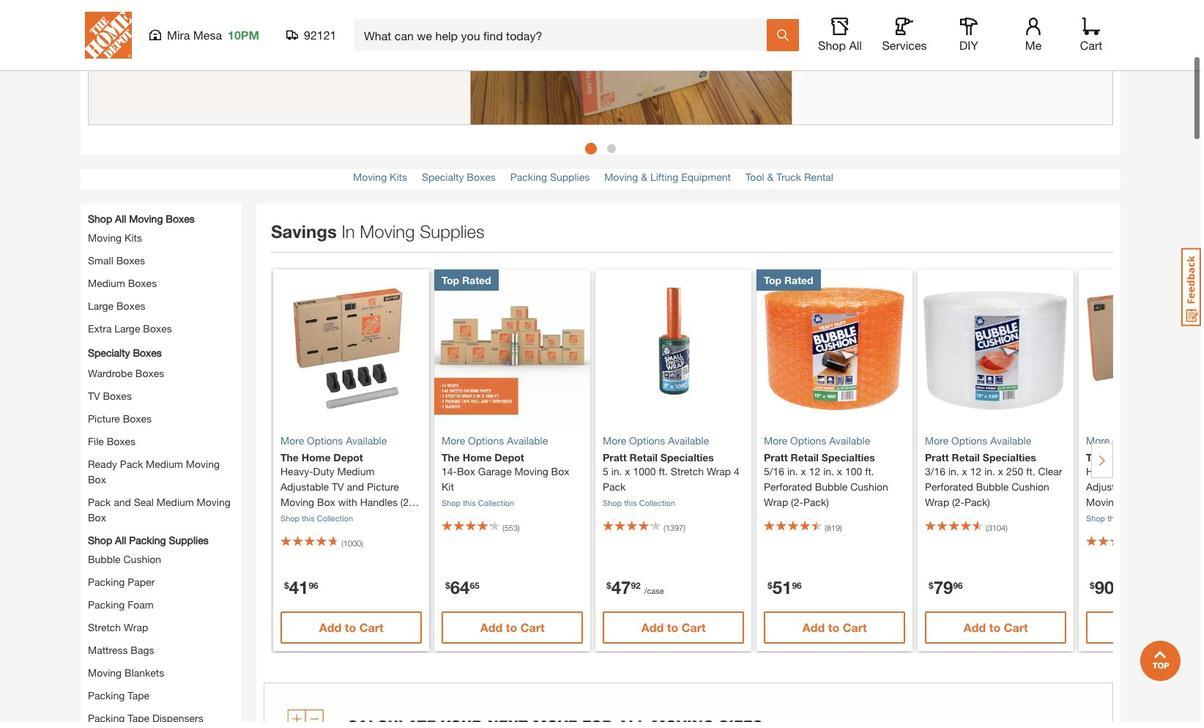 Task type: locate. For each thing, give the bounding box(es) containing it.
and left seal
[[114, 496, 131, 508]]

1 horizontal spatial cushion
[[851, 481, 889, 493]]

$ 64 65 add to cart
[[445, 578, 545, 635]]

add to cart button down 79
[[925, 612, 1067, 644]]

0 horizontal spatial shop this collection
[[281, 514, 353, 523]]

3 options from the left
[[629, 435, 666, 447]]

3 retail from the left
[[952, 452, 980, 464]]

more for 14-
[[442, 435, 465, 447]]

1 perforated from the left
[[764, 481, 812, 493]]

12 for bubble
[[809, 465, 821, 478]]

ft. right 100
[[865, 465, 875, 478]]

3 to from the left
[[667, 621, 679, 635]]

( 1000 )
[[341, 539, 363, 548]]

packing tape link
[[88, 689, 149, 702]]

5 options from the left
[[952, 435, 988, 447]]

3 more from the left
[[603, 435, 627, 447]]

home for adjustable
[[1108, 452, 1137, 464]]

packing for packing paper
[[88, 576, 125, 588]]

handles
[[360, 496, 398, 509]]

options
[[307, 435, 343, 447], [468, 435, 504, 447], [629, 435, 666, 447], [791, 435, 827, 447], [952, 435, 988, 447], [1113, 435, 1149, 447]]

more up the home depot heavy-duty extra-large adjustable tv and picture moving box with handl
[[1087, 435, 1110, 447]]

all left services
[[850, 38, 862, 52]]

more for 5/16
[[764, 435, 788, 447]]

specialties up 100
[[822, 452, 875, 464]]

bags
[[131, 644, 154, 656]]

pack) up the "( 819 )"
[[804, 496, 829, 509]]

1 horizontal spatial perforated
[[925, 481, 974, 493]]

moving blankets
[[88, 667, 164, 679]]

2 add to cart button from the left
[[442, 612, 584, 644]]

home for tv
[[302, 452, 331, 464]]

more up the home depot heavy-duty medium adjustable tv and picture moving box with handles (2- pack)
[[281, 435, 304, 447]]

mesa
[[193, 28, 222, 42]]

5 add to cart button from the left
[[925, 612, 1067, 644]]

more options available pratt retail specialties 3/16 in. x 12 in. x 250 ft. clear perforated bubble cushion wrap (2-pack)
[[925, 435, 1063, 509]]

all inside button
[[850, 38, 862, 52]]

2 horizontal spatial home
[[1108, 452, 1137, 464]]

1 horizontal spatial picture
[[367, 481, 399, 493]]

79
[[934, 578, 954, 598]]

packing tape
[[88, 689, 149, 702]]

1 specialties from the left
[[661, 452, 714, 464]]

2 vertical spatial large
[[1171, 465, 1197, 478]]

x for 3/16
[[962, 465, 968, 478]]

the inside the home depot heavy-duty extra-large adjustable tv and picture moving box with handl
[[1087, 452, 1105, 464]]

2 options from the left
[[468, 435, 504, 447]]

picture inside the home depot heavy-duty extra-large adjustable tv and picture moving box with handl
[[1173, 481, 1202, 493]]

pack and seal medium moving box link
[[88, 496, 231, 524]]

options inside more options available pratt retail specialties 3/16 in. x 12 in. x 250 ft. clear perforated bubble cushion wrap (2-pack)
[[952, 435, 988, 447]]

perforated down 3/16
[[925, 481, 974, 493]]

more options available link up garage
[[442, 433, 584, 449]]

pratt up 5/16
[[764, 452, 788, 464]]

1 horizontal spatial 96
[[792, 580, 802, 591]]

2 horizontal spatial and
[[1153, 481, 1170, 493]]

1000
[[633, 465, 656, 478], [343, 539, 361, 548]]

6 $ from the left
[[1090, 580, 1095, 591]]

more options available link up 100
[[764, 433, 906, 449]]

92121 button
[[286, 28, 337, 42]]

4 $ from the left
[[768, 580, 773, 591]]

shop up $ 90
[[1087, 514, 1106, 523]]

2 horizontal spatial depot
[[1140, 452, 1169, 464]]

add to cart button for 64
[[442, 612, 584, 644]]

x right 3/16
[[962, 465, 968, 478]]

bubble down 100
[[815, 481, 848, 493]]

moving kits link for small
[[88, 231, 142, 244]]

2 top from the left
[[764, 274, 782, 286]]

4 options from the left
[[791, 435, 827, 447]]

2 horizontal spatial pack
[[603, 481, 626, 493]]

the inside the home depot heavy-duty medium adjustable tv and picture moving box with handles (2- pack)
[[281, 452, 299, 464]]

0 horizontal spatial add to cart
[[642, 621, 706, 635]]

0 vertical spatial pack
[[120, 458, 143, 470]]

0 vertical spatial specialty boxes
[[422, 171, 496, 183]]

2 (2- from the left
[[791, 496, 804, 509]]

0 horizontal spatial kits
[[125, 231, 142, 244]]

1 horizontal spatial top
[[764, 274, 782, 286]]

pack) inside more options available pratt retail specialties 5/16 in. x 12 in. x 100 ft. perforated bubble cushion wrap (2-pack)
[[804, 496, 829, 509]]

kits for specialty boxes
[[390, 171, 407, 183]]

specialties for /case
[[661, 452, 714, 464]]

2 top rated from the left
[[764, 274, 814, 286]]

and up the handles
[[347, 481, 364, 493]]

add to cart
[[642, 621, 706, 635], [1125, 621, 1190, 635]]

add to cart button for /case
[[603, 612, 745, 644]]

1 (2- from the left
[[401, 496, 413, 509]]

cushion down 100
[[851, 481, 889, 493]]

more for 3/16
[[925, 435, 949, 447]]

0 horizontal spatial top rated
[[442, 274, 491, 286]]

available for 5
[[668, 435, 709, 447]]

2 adjustable from the left
[[1087, 481, 1135, 493]]

1 home from the left
[[302, 452, 331, 464]]

top rated
[[442, 274, 491, 286], [764, 274, 814, 286]]

add to cart button down /case at right
[[603, 612, 745, 644]]

supplies for shop all packing supplies
[[169, 534, 209, 547]]

packing down moving blankets link
[[88, 689, 125, 702]]

box inside the home depot heavy-duty medium adjustable tv and picture moving box with handles (2- pack)
[[317, 496, 336, 509]]

to
[[345, 621, 356, 635], [506, 621, 517, 635], [667, 621, 679, 635], [829, 621, 840, 635], [990, 621, 1001, 635], [1151, 621, 1162, 635]]

ft. inside more options available pratt retail specialties 5/16 in. x 12 in. x 100 ft. perforated bubble cushion wrap (2-pack)
[[865, 465, 875, 478]]

)
[[518, 523, 520, 533], [684, 523, 686, 533], [840, 523, 842, 533], [1006, 523, 1008, 533], [361, 539, 363, 548]]

the
[[281, 452, 299, 464], [442, 452, 460, 464], [1087, 452, 1105, 464]]

extra-
[[1143, 465, 1171, 478]]

all up the small boxes link
[[115, 212, 126, 225]]

90
[[1095, 578, 1115, 598]]

2 horizontal spatial retail
[[952, 452, 980, 464]]

1 horizontal spatial kits
[[390, 171, 407, 183]]

12 inside more options available pratt retail specialties 3/16 in. x 12 in. x 250 ft. clear perforated bubble cushion wrap (2-pack)
[[971, 465, 982, 478]]

0 horizontal spatial ft.
[[659, 465, 668, 478]]

1 in. from the left
[[612, 465, 622, 478]]

5 to from the left
[[990, 621, 1001, 635]]

pack right ready
[[120, 458, 143, 470]]

0 horizontal spatial cushion
[[123, 553, 161, 566]]

available inside more options available pratt retail specialties 5 in. x 1000 ft. stretch wrap 4 pack shop this collection
[[668, 435, 709, 447]]

pack)
[[804, 496, 829, 509], [965, 496, 991, 509], [281, 512, 306, 524]]

3 the from the left
[[1087, 452, 1105, 464]]

2 heavy- from the left
[[1087, 465, 1119, 478]]

the inside more options available the home depot 14-box garage moving box kit shop this collection
[[442, 452, 460, 464]]

available inside more options available the home depot 14-box garage moving box kit shop this collection
[[507, 435, 548, 447]]

& for moving
[[641, 171, 648, 183]]

2 horizontal spatial ft.
[[1027, 465, 1036, 478]]

perforated inside more options available pratt retail specialties 3/16 in. x 12 in. x 250 ft. clear perforated bubble cushion wrap (2-pack)
[[925, 481, 974, 493]]

boxes for medium boxes link on the left top
[[128, 277, 157, 289]]

depot
[[334, 452, 363, 464], [495, 452, 524, 464], [1140, 452, 1169, 464]]

) down 250
[[1006, 523, 1008, 533]]

options inside more options available pratt retail specialties 5 in. x 1000 ft. stretch wrap 4 pack shop this collection
[[629, 435, 666, 447]]

in. right 5
[[612, 465, 622, 478]]

tv inside the home depot heavy-duty extra-large adjustable tv and picture moving box with handl
[[1138, 481, 1150, 493]]

0 horizontal spatial &
[[641, 171, 648, 183]]

supplies
[[550, 171, 590, 183], [420, 221, 485, 242], [169, 534, 209, 547]]

5 more options available link from the left
[[925, 433, 1067, 449]]

1 & from the left
[[641, 171, 648, 183]]

2 & from the left
[[767, 171, 774, 183]]

add inside "$ 64 65 add to cart"
[[481, 621, 503, 635]]

home inside the home depot heavy-duty medium adjustable tv and picture moving box with handles (2- pack)
[[302, 452, 331, 464]]

5 add from the left
[[964, 621, 986, 635]]

duty for adjustable
[[1119, 465, 1141, 478]]

65
[[470, 580, 480, 591]]

2 96 from the left
[[792, 580, 802, 591]]

1 horizontal spatial moving kits link
[[353, 171, 407, 183]]

shop this collection up ( 1000 )
[[281, 514, 353, 523]]

moving kits link up savings in moving supplies
[[353, 171, 407, 183]]

add inside $ 79 96 add to cart
[[964, 621, 986, 635]]

2 horizontal spatial specialties
[[983, 452, 1037, 464]]

shop this collection down extra-
[[1087, 514, 1159, 523]]

depot inside the home depot heavy-duty extra-large adjustable tv and picture moving box with handl
[[1140, 452, 1169, 464]]

pratt up 5
[[603, 452, 627, 464]]

1 horizontal spatial tv
[[332, 481, 344, 493]]

available for 14-
[[507, 435, 548, 447]]

winter savings image
[[88, 0, 1114, 125]]

kits down shop all moving boxes
[[125, 231, 142, 244]]

perforated
[[764, 481, 812, 493], [925, 481, 974, 493]]

1 horizontal spatial add to cart
[[1125, 621, 1190, 635]]

1 horizontal spatial supplies
[[420, 221, 485, 242]]

6 more options available link from the left
[[1087, 433, 1202, 449]]

more options available link for more options available pratt retail specialties 5/16 in. x 12 in. x 100 ft. perforated bubble cushion wrap (2-pack)
[[764, 433, 906, 449]]

3 ft. from the left
[[1027, 465, 1036, 478]]

1 vertical spatial kits
[[125, 231, 142, 244]]

0 horizontal spatial with
[[338, 496, 357, 509]]

2 home from the left
[[463, 452, 492, 464]]

1 add from the left
[[319, 621, 342, 635]]

shop this collection link for 14-box garage moving box kit
[[442, 498, 514, 508]]

0 vertical spatial moving kits
[[353, 171, 407, 183]]

2 in. from the left
[[788, 465, 798, 478]]

0 vertical spatial moving kits link
[[353, 171, 407, 183]]

2 horizontal spatial tv
[[1138, 481, 1150, 493]]

boxes
[[467, 171, 496, 183], [166, 212, 195, 225], [116, 254, 145, 267], [128, 277, 157, 289], [117, 300, 145, 312], [143, 322, 172, 335], [133, 346, 162, 359], [135, 367, 164, 379], [103, 390, 132, 402], [123, 412, 152, 425], [107, 435, 136, 448]]

and inside pack and seal medium moving box
[[114, 496, 131, 508]]

2 shop this collection from the left
[[1087, 514, 1159, 523]]

shop up bubble cushion link
[[88, 534, 112, 547]]

2 specialties from the left
[[822, 452, 875, 464]]

1000 down the handles
[[343, 539, 361, 548]]

stretch
[[671, 465, 704, 478], [88, 621, 121, 634]]

file
[[88, 435, 104, 448]]

calculate your next move for all moving sizes image
[[264, 683, 1114, 722]]

$ 41 96 add to cart
[[284, 578, 384, 635]]

duty for tv
[[313, 465, 335, 478]]

x right 5
[[625, 465, 631, 478]]

1 heavy- from the left
[[281, 465, 313, 478]]

specialties up 250
[[983, 452, 1037, 464]]

12 left 100
[[809, 465, 821, 478]]

( for 41
[[341, 539, 343, 548]]

0 vertical spatial kits
[[390, 171, 407, 183]]

0 horizontal spatial 96
[[309, 580, 319, 591]]

3 depot from the left
[[1140, 452, 1169, 464]]

moving & lifting equipment
[[605, 171, 731, 183]]

depot up extra-
[[1140, 452, 1169, 464]]

shop all button
[[817, 18, 864, 53]]

4 to from the left
[[829, 621, 840, 635]]

2 more options available from the left
[[1087, 435, 1193, 447]]

add to cart button
[[281, 612, 422, 644], [442, 612, 584, 644], [603, 612, 745, 644], [764, 612, 906, 644], [925, 612, 1067, 644], [1087, 612, 1202, 644]]

with left the handles
[[338, 496, 357, 509]]

4 add from the left
[[803, 621, 825, 635]]

0 vertical spatial large
[[88, 300, 114, 312]]

diy button
[[946, 18, 993, 53]]

(2- inside more options available pratt retail specialties 3/16 in. x 12 in. x 250 ft. clear perforated bubble cushion wrap (2-pack)
[[953, 496, 965, 509]]

$ 51 96 add to cart
[[768, 578, 867, 635]]

options inside more options available pratt retail specialties 5/16 in. x 12 in. x 100 ft. perforated bubble cushion wrap (2-pack)
[[791, 435, 827, 447]]

moving kits up savings in moving supplies
[[353, 171, 407, 183]]

boxes for picture boxes link
[[123, 412, 152, 425]]

large inside the home depot heavy-duty extra-large adjustable tv and picture moving box with handl
[[1171, 465, 1197, 478]]

0 horizontal spatial home
[[302, 452, 331, 464]]

$ inside '$ 41 96 add to cart'
[[284, 580, 289, 591]]

duty inside the home depot heavy-duty extra-large adjustable tv and picture moving box with handl
[[1119, 465, 1141, 478]]

more inside more options available pratt retail specialties 3/16 in. x 12 in. x 250 ft. clear perforated bubble cushion wrap (2-pack)
[[925, 435, 949, 447]]

medium up seal
[[146, 458, 183, 470]]

5/16 in. x 12 in. x 100 ft. perforated bubble cushion wrap (2-pack) image
[[757, 270, 913, 426]]

all for shop all packing supplies
[[115, 534, 126, 547]]

cart inside $ 79 96 add to cart
[[1004, 621, 1028, 635]]

collection down extra-
[[1123, 514, 1159, 523]]

1 top from the left
[[442, 274, 459, 286]]

pratt inside more options available pratt retail specialties 5 in. x 1000 ft. stretch wrap 4 pack shop this collection
[[603, 452, 627, 464]]

3 more options available link from the left
[[603, 433, 745, 449]]

1 more options available link from the left
[[281, 433, 422, 449]]

medium up the handles
[[337, 465, 375, 478]]

large
[[88, 300, 114, 312], [115, 322, 140, 335], [1171, 465, 1197, 478]]

3 add from the left
[[642, 621, 664, 635]]

more options available up the home depot heavy-duty medium adjustable tv and picture moving box with handles (2- pack)
[[281, 435, 387, 447]]

pack
[[120, 458, 143, 470], [603, 481, 626, 493], [88, 496, 111, 508]]

moving kits for specialty
[[353, 171, 407, 183]]

add for 51
[[803, 621, 825, 635]]

& left lifting
[[641, 171, 648, 183]]

cushion down 250
[[1012, 481, 1050, 493]]

ft. right 250
[[1027, 465, 1036, 478]]

3 x from the left
[[837, 465, 843, 478]]

clear
[[1039, 465, 1063, 478]]

1 horizontal spatial and
[[347, 481, 364, 493]]

1 horizontal spatial pack)
[[804, 496, 829, 509]]

2 available from the left
[[507, 435, 548, 447]]

14-
[[442, 465, 457, 478]]

( down more options available pratt retail specialties 5 in. x 1000 ft. stretch wrap 4 pack shop this collection
[[664, 523, 666, 533]]

) down the handles
[[361, 539, 363, 548]]

medium boxes link
[[88, 277, 157, 289]]

retail inside more options available pratt retail specialties 3/16 in. x 12 in. x 250 ft. clear perforated bubble cushion wrap (2-pack)
[[952, 452, 980, 464]]

1 duty from the left
[[313, 465, 335, 478]]

0 horizontal spatial large
[[88, 300, 114, 312]]

packing right specialty boxes 'link'
[[511, 171, 547, 183]]

retail inside more options available pratt retail specialties 5 in. x 1000 ft. stretch wrap 4 pack shop this collection
[[630, 452, 658, 464]]

pratt inside more options available pratt retail specialties 3/16 in. x 12 in. x 250 ft. clear perforated bubble cushion wrap (2-pack)
[[925, 452, 949, 464]]

in. inside more options available pratt retail specialties 5 in. x 1000 ft. stretch wrap 4 pack shop this collection
[[612, 465, 622, 478]]

boxes for the small boxes link
[[116, 254, 145, 267]]

x left 250
[[999, 465, 1004, 478]]

1 vertical spatial specialty
[[88, 346, 130, 359]]

shop this collection link for heavy-duty medium adjustable tv and picture moving box with handles (2- pack)
[[281, 514, 353, 523]]

in. right 5/16
[[788, 465, 798, 478]]

2 add from the left
[[481, 621, 503, 635]]

more up 3/16
[[925, 435, 949, 447]]

cart inside "$ 64 65 add to cart"
[[521, 621, 545, 635]]

more options available link up the home depot heavy-duty medium adjustable tv and picture moving box with handles (2- pack)
[[281, 433, 422, 449]]

specialties inside more options available pratt retail specialties 5 in. x 1000 ft. stretch wrap 4 pack shop this collection
[[661, 452, 714, 464]]

shop inside more options available pratt retail specialties 5 in. x 1000 ft. stretch wrap 4 pack shop this collection
[[603, 498, 622, 508]]

1 add to cart button from the left
[[281, 612, 422, 644]]

add to cart button down the 51 at right
[[764, 612, 906, 644]]

pratt
[[603, 452, 627, 464], [764, 452, 788, 464], [925, 452, 949, 464]]

2 horizontal spatial picture
[[1173, 481, 1202, 493]]

1 horizontal spatial retail
[[791, 452, 819, 464]]

adjustable inside the home depot heavy-duty extra-large adjustable tv and picture moving box with handl
[[1087, 481, 1135, 493]]

0 vertical spatial supplies
[[550, 171, 590, 183]]

more options available link
[[281, 433, 422, 449], [442, 433, 584, 449], [603, 433, 745, 449], [764, 433, 906, 449], [925, 433, 1067, 449], [1087, 433, 1202, 449]]

moving kits for small
[[88, 231, 142, 244]]

3 96 from the left
[[954, 580, 963, 591]]

and down extra-
[[1153, 481, 1170, 493]]

1 horizontal spatial top rated
[[764, 274, 814, 286]]

3 specialties from the left
[[983, 452, 1037, 464]]

0 vertical spatial 1000
[[633, 465, 656, 478]]

5 available from the left
[[991, 435, 1032, 447]]

4 more from the left
[[764, 435, 788, 447]]

1 top rated from the left
[[442, 274, 491, 286]]

tv
[[88, 390, 100, 402], [332, 481, 344, 493], [1138, 481, 1150, 493]]

all for shop all
[[850, 38, 862, 52]]

more options available up extra-
[[1087, 435, 1193, 447]]

pack) up ( 3104 )
[[965, 496, 991, 509]]

1 horizontal spatial moving kits
[[353, 171, 407, 183]]

heavy- inside the home depot heavy-duty medium adjustable tv and picture moving box with handles (2- pack)
[[281, 465, 313, 478]]

4 available from the left
[[830, 435, 871, 447]]

3 pratt from the left
[[925, 452, 949, 464]]

more options available link up the 4
[[603, 433, 745, 449]]

1 adjustable from the left
[[281, 481, 329, 493]]

available for 5/16
[[830, 435, 871, 447]]

depot up the handles
[[334, 452, 363, 464]]

this
[[463, 498, 476, 508], [624, 498, 637, 508], [302, 514, 315, 523], [1108, 514, 1121, 523]]

47
[[612, 578, 631, 598]]

0 horizontal spatial pack
[[88, 496, 111, 508]]

bubble down 250
[[976, 481, 1009, 493]]

3 (2- from the left
[[953, 496, 965, 509]]

x left 100
[[837, 465, 843, 478]]

0 horizontal spatial moving kits
[[88, 231, 142, 244]]

4 in. from the left
[[949, 465, 960, 478]]

1 vertical spatial supplies
[[420, 221, 485, 242]]

specialties inside more options available pratt retail specialties 5/16 in. x 12 in. x 100 ft. perforated bubble cushion wrap (2-pack)
[[822, 452, 875, 464]]

5 more from the left
[[925, 435, 949, 447]]

rated for 64
[[462, 274, 491, 286]]

553
[[505, 523, 518, 533]]

2 horizontal spatial 96
[[954, 580, 963, 591]]

What can we help you find today? search field
[[364, 20, 766, 51]]

cushion inside more options available pratt retail specialties 5/16 in. x 12 in. x 100 ft. perforated bubble cushion wrap (2-pack)
[[851, 481, 889, 493]]

( down more options available pratt retail specialties 5/16 in. x 12 in. x 100 ft. perforated bubble cushion wrap (2-pack)
[[825, 523, 827, 533]]

add inside $ 51 96 add to cart
[[803, 621, 825, 635]]

moving inside pack and seal medium moving box
[[197, 496, 231, 508]]

$ inside $ 79 96 add to cart
[[929, 580, 934, 591]]

$ for 41
[[284, 580, 289, 591]]

picture boxes
[[88, 412, 152, 425]]

6 more from the left
[[1087, 435, 1110, 447]]

more for 5
[[603, 435, 627, 447]]

1 pratt from the left
[[603, 452, 627, 464]]

( down the home depot heavy-duty medium adjustable tv and picture moving box with handles (2- pack)
[[341, 539, 343, 548]]

) for 79
[[1006, 523, 1008, 533]]

shop this collection link for 5 in. x 1000 ft. stretch wrap 4 pack
[[603, 498, 676, 508]]

0 horizontal spatial pratt
[[603, 452, 627, 464]]

more inside more options available pratt retail specialties 5/16 in. x 12 in. x 100 ft. perforated bubble cushion wrap (2-pack)
[[764, 435, 788, 447]]

1 shop this collection from the left
[[281, 514, 353, 523]]

96 inside '$ 41 96 add to cart'
[[309, 580, 319, 591]]

1 horizontal spatial &
[[767, 171, 774, 183]]

1 horizontal spatial with
[[1144, 496, 1163, 509]]

0 horizontal spatial and
[[114, 496, 131, 508]]

2 12 from the left
[[971, 465, 982, 478]]

1 vertical spatial all
[[115, 212, 126, 225]]

in. left 100
[[824, 465, 835, 478]]

available inside more options available pratt retail specialties 5/16 in. x 12 in. x 100 ft. perforated bubble cushion wrap (2-pack)
[[830, 435, 871, 447]]

2 ft. from the left
[[865, 465, 875, 478]]

rated
[[462, 274, 491, 286], [785, 274, 814, 286]]

depot for tv
[[334, 452, 363, 464]]

depot inside the home depot heavy-duty medium adjustable tv and picture moving box with handles (2- pack)
[[334, 452, 363, 464]]

shop this collection link up ( 1000 )
[[281, 514, 353, 523]]

6 options from the left
[[1113, 435, 1149, 447]]

1 horizontal spatial bubble
[[815, 481, 848, 493]]

1 retail from the left
[[630, 452, 658, 464]]

1 horizontal spatial specialties
[[822, 452, 875, 464]]

shop inside more options available the home depot 14-box garage moving box kit shop this collection
[[442, 498, 461, 508]]

packing paper link
[[88, 576, 155, 588]]

pack down ready
[[88, 496, 111, 508]]

shop this collection for moving
[[1087, 514, 1159, 523]]

2 the from the left
[[442, 452, 460, 464]]

add to cart button for 41
[[281, 612, 422, 644]]

medium down small
[[88, 277, 125, 289]]

ready pack medium moving box link
[[88, 458, 220, 486]]

0 horizontal spatial supplies
[[169, 534, 209, 547]]

wrap left the 4
[[707, 465, 731, 478]]

2 x from the left
[[801, 465, 807, 478]]

in. for 5/16
[[788, 465, 798, 478]]

1 horizontal spatial pratt
[[764, 452, 788, 464]]

1 horizontal spatial rated
[[785, 274, 814, 286]]

96 inside $ 51 96 add to cart
[[792, 580, 802, 591]]

the for the home depot heavy-duty extra-large adjustable tv and picture moving box with handl
[[1087, 452, 1105, 464]]

x inside more options available pratt retail specialties 5 in. x 1000 ft. stretch wrap 4 pack shop this collection
[[625, 465, 631, 478]]

duty inside the home depot heavy-duty medium adjustable tv and picture moving box with handles (2- pack)
[[313, 465, 335, 478]]

1 horizontal spatial stretch
[[671, 465, 704, 478]]

0 horizontal spatial adjustable
[[281, 481, 329, 493]]

2 $ from the left
[[445, 580, 450, 591]]

4 more options available link from the left
[[764, 433, 906, 449]]

top
[[442, 274, 459, 286], [764, 274, 782, 286]]

1 add to cart from the left
[[642, 621, 706, 635]]

0 horizontal spatial bubble
[[88, 553, 121, 566]]

home inside the home depot heavy-duty extra-large adjustable tv and picture moving box with handl
[[1108, 452, 1137, 464]]

1 horizontal spatial more options available
[[1087, 435, 1193, 447]]

1 horizontal spatial adjustable
[[1087, 481, 1135, 493]]

shop all
[[818, 38, 862, 52]]

in. for 3/16
[[949, 465, 960, 478]]

shop down 'kit'
[[442, 498, 461, 508]]

tv down extra-
[[1138, 481, 1150, 493]]

collection
[[478, 498, 514, 508], [639, 498, 676, 508], [317, 514, 353, 523], [1123, 514, 1159, 523]]

shop this collection link down extra-
[[1087, 514, 1159, 523]]

0 horizontal spatial 12
[[809, 465, 821, 478]]

) down more options available pratt retail specialties 5 in. x 1000 ft. stretch wrap 4 pack shop this collection
[[684, 523, 686, 533]]

ft. up ( 1397 ) in the right of the page
[[659, 465, 668, 478]]

in. right 3/16
[[949, 465, 960, 478]]

2 rated from the left
[[785, 274, 814, 286]]

with down extra-
[[1144, 496, 1163, 509]]

0 horizontal spatial (2-
[[401, 496, 413, 509]]

1 horizontal spatial heavy-
[[1087, 465, 1119, 478]]

file boxes
[[88, 435, 136, 448]]

to inside "$ 64 65 add to cart"
[[506, 621, 517, 635]]

2 more options available link from the left
[[442, 433, 584, 449]]

4 add to cart button from the left
[[764, 612, 906, 644]]

wrap down 3/16
[[925, 496, 950, 509]]

1 horizontal spatial the
[[442, 452, 460, 464]]

wrap inside more options available pratt retail specialties 5/16 in. x 12 in. x 100 ft. perforated bubble cushion wrap (2-pack)
[[764, 496, 789, 509]]

more up 14-
[[442, 435, 465, 447]]

packing up packing foam
[[88, 576, 125, 588]]

0 horizontal spatial specialties
[[661, 452, 714, 464]]

cushion down the shop all packing supplies
[[123, 553, 161, 566]]

all
[[850, 38, 862, 52], [115, 212, 126, 225], [115, 534, 126, 547]]

0 horizontal spatial pack)
[[281, 512, 306, 524]]

1 horizontal spatial specialty
[[422, 171, 464, 183]]

more options available link up extra-
[[1087, 433, 1202, 449]]

) for /case
[[684, 523, 686, 533]]

1 horizontal spatial 1000
[[633, 465, 656, 478]]

truck
[[777, 171, 802, 183]]

1 vertical spatial moving kits
[[88, 231, 142, 244]]

picture inside the home depot heavy-duty medium adjustable tv and picture moving box with handles (2- pack)
[[367, 481, 399, 493]]

boxes for the wardrobe boxes link
[[135, 367, 164, 379]]

packing
[[511, 171, 547, 183], [129, 534, 166, 547], [88, 576, 125, 588], [88, 599, 125, 611], [88, 689, 125, 702]]

collection up 1397
[[639, 498, 676, 508]]

shop this collection link down 'kit'
[[442, 498, 514, 508]]

6 add from the left
[[1125, 621, 1148, 635]]

2 pratt from the left
[[764, 452, 788, 464]]

bubble cushion link
[[88, 553, 161, 566]]

2 depot from the left
[[495, 452, 524, 464]]

2 more from the left
[[442, 435, 465, 447]]

pack) up 41
[[281, 512, 306, 524]]

3 available from the left
[[668, 435, 709, 447]]

pratt for /case
[[603, 452, 627, 464]]

2 retail from the left
[[791, 452, 819, 464]]

shop left services
[[818, 38, 846, 52]]

all up bubble cushion link
[[115, 534, 126, 547]]

5
[[603, 465, 609, 478]]

and
[[347, 481, 364, 493], [1153, 481, 1170, 493], [114, 496, 131, 508]]

x right 5/16
[[801, 465, 807, 478]]

specialties up 1397
[[661, 452, 714, 464]]

to inside $ 51 96 add to cart
[[829, 621, 840, 635]]

0 horizontal spatial retail
[[630, 452, 658, 464]]

collection up ( 553 )
[[478, 498, 514, 508]]

more
[[281, 435, 304, 447], [442, 435, 465, 447], [603, 435, 627, 447], [764, 435, 788, 447], [925, 435, 949, 447], [1087, 435, 1110, 447]]

1 ft. from the left
[[659, 465, 668, 478]]

bubble up packing paper link
[[88, 553, 121, 566]]

0 horizontal spatial heavy-
[[281, 465, 313, 478]]

0 horizontal spatial stretch
[[88, 621, 121, 634]]

medium right seal
[[157, 496, 194, 508]]

0 horizontal spatial specialty boxes
[[88, 346, 162, 359]]

stretch left the 4
[[671, 465, 704, 478]]

tv down 'wardrobe'
[[88, 390, 100, 402]]

$ inside "$ 64 65 add to cart"
[[445, 580, 450, 591]]

1 x from the left
[[625, 465, 631, 478]]

wrap down 5/16
[[764, 496, 789, 509]]

2 vertical spatial all
[[115, 534, 126, 547]]

add to cart button down 65
[[442, 612, 584, 644]]

specialties for 79
[[983, 452, 1037, 464]]

0 vertical spatial all
[[850, 38, 862, 52]]

more options available link for more options available pratt retail specialties 3/16 in. x 12 in. x 250 ft. clear perforated bubble cushion wrap (2-pack)
[[925, 433, 1067, 449]]

shop
[[818, 38, 846, 52], [88, 212, 112, 225], [442, 498, 461, 508], [603, 498, 622, 508], [281, 514, 300, 523], [1087, 514, 1106, 523], [88, 534, 112, 547]]

cart
[[1081, 38, 1103, 52], [359, 621, 384, 635], [521, 621, 545, 635], [682, 621, 706, 635], [843, 621, 867, 635], [1004, 621, 1028, 635], [1165, 621, 1190, 635]]

2 vertical spatial pack
[[88, 496, 111, 508]]

more inside more options available pratt retail specialties 5 in. x 1000 ft. stretch wrap 4 pack shop this collection
[[603, 435, 627, 447]]

depot for adjustable
[[1140, 452, 1169, 464]]

heavy-duty extra-large adjustable tv and picture moving box with handles (2-pack) image
[[1079, 270, 1202, 426]]

1 $ from the left
[[284, 580, 289, 591]]

packing foam
[[88, 599, 154, 611]]

shop all packing supplies
[[88, 534, 209, 547]]

wardrobe
[[88, 367, 133, 379]]

2 horizontal spatial cushion
[[1012, 481, 1050, 493]]

1 depot from the left
[[334, 452, 363, 464]]

packing up stretch wrap
[[88, 599, 125, 611]]

1 horizontal spatial ft.
[[865, 465, 875, 478]]

tv up ( 1000 )
[[332, 481, 344, 493]]

3 add to cart button from the left
[[603, 612, 745, 644]]

add inside '$ 41 96 add to cart'
[[319, 621, 342, 635]]

0 horizontal spatial perforated
[[764, 481, 812, 493]]

depot up garage
[[495, 452, 524, 464]]

2 horizontal spatial bubble
[[976, 481, 1009, 493]]

5 in. x 1000 ft. stretch wrap 4 pack image
[[596, 270, 752, 426]]

1 rated from the left
[[462, 274, 491, 286]]

0 horizontal spatial depot
[[334, 452, 363, 464]]

2 with from the left
[[1144, 496, 1163, 509]]

with
[[338, 496, 357, 509], [1144, 496, 1163, 509]]

0 horizontal spatial moving kits link
[[88, 231, 142, 244]]

1 with from the left
[[338, 496, 357, 509]]

shop this collection link up ( 1397 ) in the right of the page
[[603, 498, 676, 508]]

0 vertical spatial stretch
[[671, 465, 704, 478]]

0 horizontal spatial duty
[[313, 465, 335, 478]]

2 horizontal spatial pack)
[[965, 496, 991, 509]]

more inside more options available the home depot 14-box garage moving box kit shop this collection
[[442, 435, 465, 447]]

1 12 from the left
[[809, 465, 821, 478]]

0 horizontal spatial more options available
[[281, 435, 387, 447]]

(
[[503, 523, 505, 533], [664, 523, 666, 533], [825, 523, 827, 533], [986, 523, 988, 533], [341, 539, 343, 548]]

more up 5/16
[[764, 435, 788, 447]]

in. for 5
[[612, 465, 622, 478]]

$ for 47
[[607, 580, 612, 591]]

1 horizontal spatial 12
[[971, 465, 982, 478]]

2 horizontal spatial large
[[1171, 465, 1197, 478]]

ft. inside more options available pratt retail specialties 3/16 in. x 12 in. x 250 ft. clear perforated bubble cushion wrap (2-pack)
[[1027, 465, 1036, 478]]

to inside '$ 41 96 add to cart'
[[345, 621, 356, 635]]

retail
[[630, 452, 658, 464], [791, 452, 819, 464], [952, 452, 980, 464]]

1 vertical spatial specialty boxes
[[88, 346, 162, 359]]

2 horizontal spatial the
[[1087, 452, 1105, 464]]

box inside pack and seal medium moving box
[[88, 511, 106, 524]]

shop this collection link for heavy-duty extra-large adjustable tv and picture moving box with handl
[[1087, 514, 1159, 523]]

5 $ from the left
[[929, 580, 934, 591]]

specialties
[[661, 452, 714, 464], [822, 452, 875, 464], [983, 452, 1037, 464]]

available inside more options available pratt retail specialties 3/16 in. x 12 in. x 250 ft. clear perforated bubble cushion wrap (2-pack)
[[991, 435, 1032, 447]]



Task type: vqa. For each thing, say whether or not it's contained in the screenshot.
Fairy
no



Task type: describe. For each thing, give the bounding box(es) containing it.
heavy- for heavy-duty extra-large adjustable tv and picture moving box with handl
[[1087, 465, 1119, 478]]

stretch wrap
[[88, 621, 148, 634]]

$ for 64
[[445, 580, 450, 591]]

extra large boxes
[[88, 322, 172, 335]]

14-box garage moving box kit image
[[434, 270, 591, 426]]

foam
[[128, 599, 154, 611]]

retail for /case
[[630, 452, 658, 464]]

options for 5
[[629, 435, 666, 447]]

boxes for tv boxes link
[[103, 390, 132, 402]]

available for 3/16
[[991, 435, 1032, 447]]

( 1397 )
[[664, 523, 686, 533]]

more options available for extra-
[[1087, 435, 1193, 447]]

1 horizontal spatial specialty boxes
[[422, 171, 496, 183]]

3 in. from the left
[[824, 465, 835, 478]]

collection inside more options available pratt retail specialties 5 in. x 1000 ft. stretch wrap 4 pack shop this collection
[[639, 498, 676, 508]]

250
[[1007, 465, 1024, 478]]

mira
[[167, 28, 190, 42]]

) down more options available pratt retail specialties 5/16 in. x 12 in. x 100 ft. perforated bubble cushion wrap (2-pack)
[[840, 523, 842, 533]]

all for shop all moving boxes
[[115, 212, 126, 225]]

with inside the home depot heavy-duty medium adjustable tv and picture moving box with handles (2- pack)
[[338, 496, 357, 509]]

large boxes
[[88, 300, 145, 312]]

packing up bubble cushion link
[[129, 534, 166, 547]]

4
[[734, 465, 740, 478]]

tv boxes link
[[88, 390, 132, 402]]

wardrobe boxes
[[88, 367, 164, 379]]

moving inside shop all moving boxes link
[[129, 212, 163, 225]]

ready pack medium moving box
[[88, 458, 220, 486]]

more options available the home depot 14-box garage moving box kit shop this collection
[[442, 435, 570, 508]]

this inside more options available pratt retail specialties 5 in. x 1000 ft. stretch wrap 4 pack shop this collection
[[624, 498, 637, 508]]

$ for 51
[[768, 580, 773, 591]]

$ 47 92 /case
[[607, 578, 664, 598]]

top rated for 64
[[442, 274, 491, 286]]

packing for packing foam
[[88, 599, 125, 611]]

small
[[88, 254, 113, 267]]

pratt for 79
[[925, 452, 949, 464]]

1 vertical spatial stretch
[[88, 621, 121, 634]]

feedback link image
[[1182, 248, 1202, 327]]

cushion inside more options available pratt retail specialties 3/16 in. x 12 in. x 250 ft. clear perforated bubble cushion wrap (2-pack)
[[1012, 481, 1050, 493]]

shop all moving boxes link
[[88, 211, 195, 226]]

add for 64
[[481, 621, 503, 635]]

( 553 )
[[503, 523, 520, 533]]

6 available from the left
[[1152, 435, 1193, 447]]

box inside the home depot heavy-duty extra-large adjustable tv and picture moving box with handl
[[1123, 496, 1142, 509]]

rental
[[805, 171, 834, 183]]

kit
[[442, 481, 454, 493]]

to for 79
[[990, 621, 1001, 635]]

92121
[[304, 28, 337, 42]]

depot inside more options available the home depot 14-box garage moving box kit shop this collection
[[495, 452, 524, 464]]

packing supplies
[[511, 171, 590, 183]]

0 horizontal spatial picture
[[88, 412, 120, 425]]

ft. for 3/16 in. x 12 in. x 250 ft. clear perforated bubble cushion wrap (2-pack)
[[1027, 465, 1036, 478]]

more options available pratt retail specialties 5/16 in. x 12 in. x 100 ft. perforated bubble cushion wrap (2-pack)
[[764, 435, 889, 509]]

wrap inside more options available pratt retail specialties 5 in. x 1000 ft. stretch wrap 4 pack shop this collection
[[707, 465, 731, 478]]

retail for 79
[[952, 452, 980, 464]]

in
[[342, 221, 355, 242]]

pack inside more options available pratt retail specialties 5 in. x 1000 ft. stretch wrap 4 pack shop this collection
[[603, 481, 626, 493]]

tv inside the home depot heavy-duty medium adjustable tv and picture moving box with handles (2- pack)
[[332, 481, 344, 493]]

3104
[[988, 523, 1006, 533]]

1 available from the left
[[346, 435, 387, 447]]

0 horizontal spatial tv
[[88, 390, 100, 402]]

me button
[[1010, 18, 1057, 53]]

(2- inside more options available pratt retail specialties 5/16 in. x 12 in. x 100 ft. perforated bubble cushion wrap (2-pack)
[[791, 496, 804, 509]]

& for tool
[[767, 171, 774, 183]]

top for 64
[[442, 274, 459, 286]]

the home depot heavy-duty medium adjustable tv and picture moving box with handles (2- pack)
[[281, 452, 413, 524]]

perforated inside more options available pratt retail specialties 5/16 in. x 12 in. x 100 ft. perforated bubble cushion wrap (2-pack)
[[764, 481, 812, 493]]

mattress
[[88, 644, 128, 656]]

3/16 in. x 12 in. x 250 ft. clear perforated bubble cushion wrap (2-pack) image
[[918, 270, 1074, 426]]

medium inside pack and seal medium moving box
[[157, 496, 194, 508]]

ready
[[88, 458, 117, 470]]

( for 79
[[986, 523, 988, 533]]

( for /case
[[664, 523, 666, 533]]

96 for 79
[[954, 580, 963, 591]]

lifting
[[651, 171, 679, 183]]

/case
[[645, 586, 664, 596]]

to for 64
[[506, 621, 517, 635]]

file boxes link
[[88, 435, 136, 448]]

96 for 51
[[792, 580, 802, 591]]

to for 41
[[345, 621, 356, 635]]

0 horizontal spatial 1000
[[343, 539, 361, 548]]

$ for 79
[[929, 580, 934, 591]]

bubble cushion
[[88, 553, 161, 566]]

bubble inside more options available pratt retail specialties 5/16 in. x 12 in. x 100 ft. perforated bubble cushion wrap (2-pack)
[[815, 481, 848, 493]]

services
[[883, 38, 927, 52]]

0 horizontal spatial specialty
[[88, 346, 130, 359]]

top for 51
[[764, 274, 782, 286]]

$ 79 96 add to cart
[[929, 578, 1028, 635]]

collection up ( 1000 )
[[317, 514, 353, 523]]

savings in moving supplies
[[271, 221, 485, 242]]

cart inside '$ 41 96 add to cart'
[[359, 621, 384, 635]]

moving kits link for specialty
[[353, 171, 407, 183]]

shop inside button
[[818, 38, 846, 52]]

1 horizontal spatial large
[[115, 322, 140, 335]]

the home depot logo image
[[85, 12, 132, 59]]

boxes for file boxes 'link'
[[107, 435, 136, 448]]

medium boxes
[[88, 277, 157, 289]]

tv boxes
[[88, 390, 132, 402]]

ft. for 5/16 in. x 12 in. x 100 ft. perforated bubble cushion wrap (2-pack)
[[865, 465, 875, 478]]

more options available for medium
[[281, 435, 387, 447]]

paper
[[128, 576, 155, 588]]

2 add to cart from the left
[[1125, 621, 1190, 635]]

add for 41
[[319, 621, 342, 635]]

cart inside cart link
[[1081, 38, 1103, 52]]

blankets
[[125, 667, 164, 679]]

heavy- for heavy-duty medium adjustable tv and picture moving box with handles (2- pack)
[[281, 465, 313, 478]]

wrap inside more options available pratt retail specialties 3/16 in. x 12 in. x 250 ft. clear perforated bubble cushion wrap (2-pack)
[[925, 496, 950, 509]]

supplies for savings in moving supplies
[[420, 221, 485, 242]]

mira mesa 10pm
[[167, 28, 259, 42]]

large boxes link
[[88, 300, 145, 312]]

wrap down foam
[[124, 621, 148, 634]]

packing for packing tape
[[88, 689, 125, 702]]

10pm
[[228, 28, 259, 42]]

x for 5/16
[[801, 465, 807, 478]]

shop up small
[[88, 212, 112, 225]]

me
[[1026, 38, 1042, 52]]

6 add to cart button from the left
[[1087, 612, 1202, 644]]

pack) inside more options available pratt retail specialties 3/16 in. x 12 in. x 250 ft. clear perforated bubble cushion wrap (2-pack)
[[965, 496, 991, 509]]

) for 41
[[361, 539, 363, 548]]

packing foam link
[[88, 599, 154, 611]]

$ inside $ 90
[[1090, 580, 1095, 591]]

to for 51
[[829, 621, 840, 635]]

0 vertical spatial specialty
[[422, 171, 464, 183]]

pack inside pack and seal medium moving box
[[88, 496, 111, 508]]

small boxes link
[[88, 254, 145, 267]]

moving inside ready pack medium moving box
[[186, 458, 220, 470]]

12 for perforated
[[971, 465, 982, 478]]

1397
[[666, 523, 684, 533]]

5 x from the left
[[999, 465, 1004, 478]]

( down more options available the home depot 14-box garage moving box kit shop this collection
[[503, 523, 505, 533]]

packing supplies link
[[511, 171, 590, 183]]

stretch wrap link
[[88, 621, 148, 634]]

boxes for large boxes link on the top
[[117, 300, 145, 312]]

cart inside $ 51 96 add to cart
[[843, 621, 867, 635]]

options for 3/16
[[952, 435, 988, 447]]

picture boxes link
[[88, 412, 152, 425]]

moving & lifting equipment link
[[605, 171, 731, 183]]

shop all moving boxes
[[88, 212, 195, 225]]

5/16
[[764, 465, 785, 478]]

garage
[[478, 465, 512, 478]]

( 819 )
[[825, 523, 842, 533]]

ft. inside more options available pratt retail specialties 5 in. x 1000 ft. stretch wrap 4 pack shop this collection
[[659, 465, 668, 478]]

add to cart button for 51
[[764, 612, 906, 644]]

x for 5
[[625, 465, 631, 478]]

small boxes
[[88, 254, 145, 267]]

5 in. from the left
[[985, 465, 996, 478]]

more options available link for more options available the home depot 14-box garage moving box kit shop this collection
[[442, 433, 584, 449]]

( 3104 )
[[986, 523, 1008, 533]]

heavy-duty medium adjustable tv and picture moving box with handles (2-pack) image
[[273, 270, 430, 426]]

retail inside more options available pratt retail specialties 5/16 in. x 12 in. x 100 ft. perforated bubble cushion wrap (2-pack)
[[791, 452, 819, 464]]

wardrobe boxes link
[[88, 367, 164, 379]]

collection inside more options available the home depot 14-box garage moving box kit shop this collection
[[478, 498, 514, 508]]

equipment
[[682, 171, 731, 183]]

this inside more options available the home depot 14-box garage moving box kit shop this collection
[[463, 498, 476, 508]]

pack) inside the home depot heavy-duty medium adjustable tv and picture moving box with handles (2- pack)
[[281, 512, 306, 524]]

(2- inside the home depot heavy-duty medium adjustable tv and picture moving box with handles (2- pack)
[[401, 496, 413, 509]]

shop up 41
[[281, 514, 300, 523]]

moving inside the home depot heavy-duty extra-large adjustable tv and picture moving box with handl
[[1087, 496, 1120, 509]]

moving inside the home depot heavy-duty medium adjustable tv and picture moving box with handles (2- pack)
[[281, 496, 314, 509]]

specialty boxes link
[[422, 171, 496, 183]]

moving inside more options available the home depot 14-box garage moving box kit shop this collection
[[515, 465, 549, 478]]

extra large boxes link
[[88, 322, 172, 335]]

pratt inside more options available pratt retail specialties 5/16 in. x 12 in. x 100 ft. perforated bubble cushion wrap (2-pack)
[[764, 452, 788, 464]]

bubble inside more options available pratt retail specialties 3/16 in. x 12 in. x 250 ft. clear perforated bubble cushion wrap (2-pack)
[[976, 481, 1009, 493]]

adjustable inside the home depot heavy-duty medium adjustable tv and picture moving box with handles (2- pack)
[[281, 481, 329, 493]]

mattress bags
[[88, 644, 154, 656]]

100
[[846, 465, 863, 478]]

top rated for 51
[[764, 274, 814, 286]]

add for 79
[[964, 621, 986, 635]]

96 for 41
[[309, 580, 319, 591]]

more options available link for more options available pratt retail specialties 5 in. x 1000 ft. stretch wrap 4 pack shop this collection
[[603, 433, 745, 449]]

shop all packing supplies link
[[88, 533, 209, 548]]

1 options from the left
[[307, 435, 343, 447]]

cart link
[[1076, 18, 1108, 53]]

stretch inside more options available pratt retail specialties 5 in. x 1000 ft. stretch wrap 4 pack shop this collection
[[671, 465, 704, 478]]

shop this collection for box
[[281, 514, 353, 523]]

92
[[631, 580, 641, 591]]

seal
[[134, 496, 154, 508]]

the home depot heavy-duty extra-large adjustable tv and picture moving box with handl
[[1087, 452, 1202, 524]]

add to cart button for 79
[[925, 612, 1067, 644]]

medium inside ready pack medium moving box
[[146, 458, 183, 470]]

1 more from the left
[[281, 435, 304, 447]]

2 horizontal spatial supplies
[[550, 171, 590, 183]]

tool
[[746, 171, 765, 183]]

the for the home depot heavy-duty medium adjustable tv and picture moving box with handles (2- pack)
[[281, 452, 299, 464]]

mattress bags link
[[88, 644, 154, 656]]

medium inside the home depot heavy-duty medium adjustable tv and picture moving box with handles (2- pack)
[[337, 465, 375, 478]]

rated for 51
[[785, 274, 814, 286]]

$ 90
[[1090, 578, 1115, 598]]

tape
[[128, 689, 149, 702]]

services button
[[881, 18, 928, 53]]

options for 5/16
[[791, 435, 827, 447]]

41
[[289, 578, 309, 598]]

home inside more options available the home depot 14-box garage moving box kit shop this collection
[[463, 452, 492, 464]]

pack and seal medium moving box
[[88, 496, 231, 524]]

with inside the home depot heavy-duty extra-large adjustable tv and picture moving box with handl
[[1144, 496, 1163, 509]]

savings
[[271, 221, 337, 242]]

kits for small boxes
[[125, 231, 142, 244]]

6 to from the left
[[1151, 621, 1162, 635]]

box inside ready pack medium moving box
[[88, 473, 106, 486]]

pack inside ready pack medium moving box
[[120, 458, 143, 470]]

and inside the home depot heavy-duty extra-large adjustable tv and picture moving box with handl
[[1153, 481, 1170, 493]]

and inside the home depot heavy-duty medium adjustable tv and picture moving box with handles (2- pack)
[[347, 481, 364, 493]]

packing for packing supplies
[[511, 171, 547, 183]]

) down more options available the home depot 14-box garage moving box kit shop this collection
[[518, 523, 520, 533]]

boxes for specialty boxes 'link'
[[467, 171, 496, 183]]

1000 inside more options available pratt retail specialties 5 in. x 1000 ft. stretch wrap 4 pack shop this collection
[[633, 465, 656, 478]]

options for 14-
[[468, 435, 504, 447]]

moving blankets link
[[88, 667, 164, 679]]



